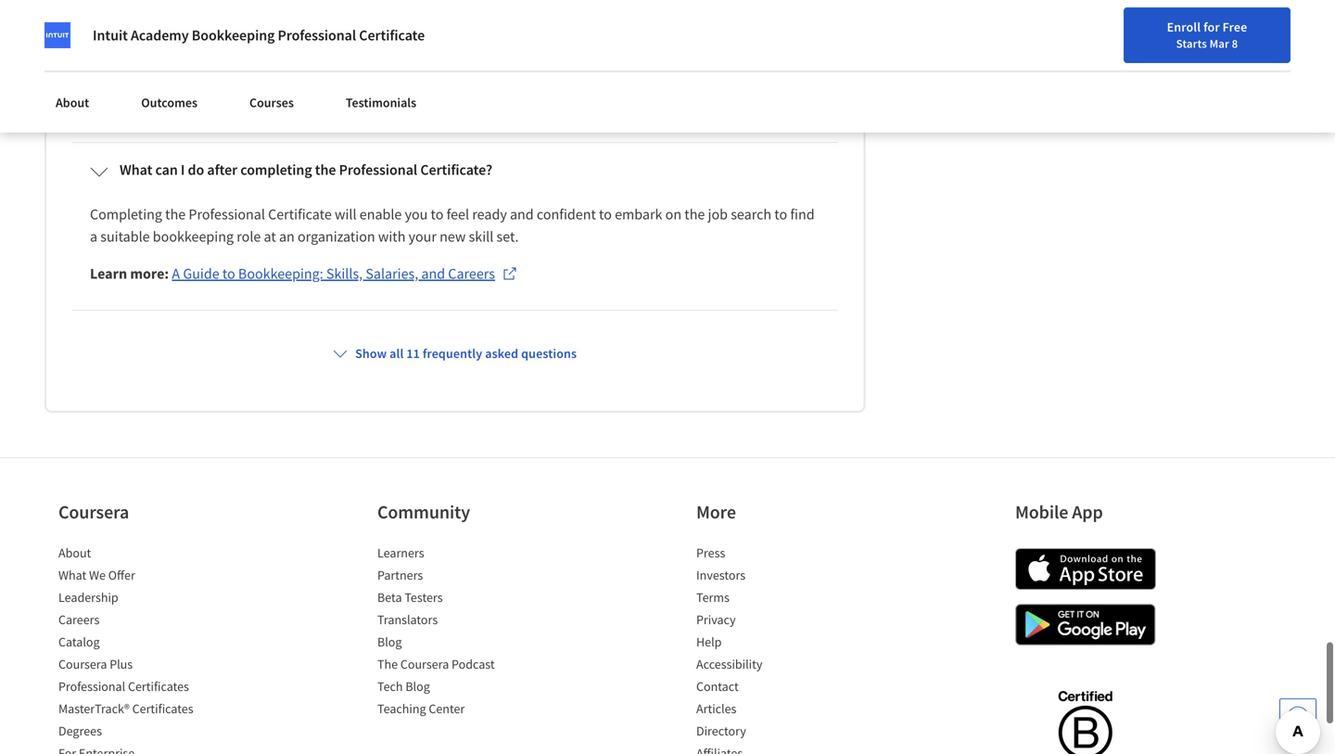 Task type: describe. For each thing, give the bounding box(es) containing it.
about what we offer leadership careers catalog coursera plus professional certificates mastertrack® certificates degrees
[[58, 545, 193, 739]]

job
[[708, 205, 728, 224]]

0 horizontal spatial and
[[421, 265, 445, 283]]

0 vertical spatial certificate
[[359, 26, 425, 45]]

tech
[[377, 678, 403, 695]]

for
[[1204, 19, 1220, 35]]

terms link
[[697, 589, 730, 606]]

coursera for learners partners beta testers translators blog the coursera podcast tech blog teaching center
[[401, 656, 449, 673]]

mastertrack® certificates link
[[58, 700, 193, 717]]

show all 11 frequently asked questions
[[355, 345, 577, 362]]

all
[[390, 345, 404, 362]]

bookkeeping inside the on average, it takes about four months to complete the professional certificate on a part-time basis of less than four hours of study per week. however, if you have time to devote more time each week to online learning, you can complete intuit's bookkeeping certificate in less time.
[[197, 97, 278, 115]]

leadership
[[58, 589, 118, 606]]

professional inside dropdown button
[[339, 161, 418, 179]]

download on the app store image
[[1016, 548, 1157, 590]]

directory
[[697, 723, 746, 739]]

time.
[[387, 97, 419, 115]]

intuit academy bookkeeping professional certificate
[[93, 26, 425, 45]]

professional inside "completing the professional certificate will enable you to feel ready and confident to embark on the job search to find a suitable bookkeeping role at an organization with your new skill set."
[[189, 205, 265, 224]]

to down part-
[[602, 74, 615, 93]]

list for coursera
[[58, 544, 216, 754]]

0 horizontal spatial certificate
[[281, 97, 343, 115]]

week.
[[205, 74, 241, 93]]

an
[[279, 227, 295, 246]]

coursera up what we offer link
[[58, 501, 129, 524]]

certificate?
[[420, 161, 493, 179]]

1 horizontal spatial certificate
[[512, 52, 574, 71]]

0 vertical spatial certificates
[[128, 678, 189, 695]]

a
[[172, 265, 180, 283]]

help link
[[697, 634, 722, 650]]

collapsed list
[[69, 0, 842, 754]]

in
[[346, 97, 357, 115]]

online
[[618, 74, 657, 93]]

get it on google play image
[[1016, 604, 1157, 646]]

2 horizontal spatial time
[[636, 52, 664, 71]]

partners
[[377, 567, 423, 584]]

guide
[[183, 265, 219, 283]]

coursera image
[[22, 15, 140, 45]]

1 horizontal spatial complete
[[348, 52, 407, 71]]

we
[[89, 567, 106, 584]]

the
[[377, 656, 398, 673]]

mar
[[1210, 36, 1230, 51]]

list for community
[[377, 544, 535, 722]]

embark
[[615, 205, 663, 224]]

on
[[90, 52, 108, 71]]

starts
[[1177, 36, 1207, 51]]

catalog link
[[58, 634, 100, 650]]

bookkeeping:
[[238, 265, 323, 283]]

1 horizontal spatial time
[[503, 74, 531, 93]]

mobile app
[[1016, 501, 1103, 524]]

partners link
[[377, 567, 423, 584]]

to left 'find'
[[775, 205, 788, 224]]

8
[[1232, 36, 1238, 51]]

1 vertical spatial of
[[128, 74, 141, 93]]

takes
[[178, 52, 211, 71]]

can inside what can i do after completing the professional certificate? dropdown button
[[155, 161, 178, 179]]

courses
[[250, 94, 294, 111]]

logo of certified b corporation image
[[1048, 680, 1124, 754]]

about link for what we offer
[[58, 545, 91, 561]]

i
[[181, 161, 185, 179]]

professional
[[433, 52, 509, 71]]

what can i do after completing the professional certificate?
[[120, 161, 493, 179]]

per
[[181, 74, 202, 93]]

articles link
[[697, 700, 737, 717]]

careers inside collapsed list
[[448, 265, 495, 283]]

1 vertical spatial less
[[360, 97, 384, 115]]

your
[[409, 227, 437, 246]]

the coursera podcast link
[[377, 656, 495, 673]]

enroll
[[1167, 19, 1201, 35]]

to right guide
[[222, 265, 235, 283]]

0 horizontal spatial you
[[316, 74, 339, 93]]

confident
[[537, 205, 596, 224]]

outcomes link
[[130, 83, 209, 121]]

asked
[[485, 345, 519, 362]]

can inside the on average, it takes about four months to complete the professional certificate on a part-time basis of less than four hours of study per week. however, if you have time to devote more time each week to online learning, you can complete intuit's bookkeeping certificate in less time.
[[744, 74, 766, 93]]

certificate inside "completing the professional certificate will enable you to feel ready and confident to embark on the job search to find a suitable bookkeeping role at an organization with your new skill set."
[[268, 205, 332, 224]]

beta testers link
[[377, 589, 443, 606]]

press link
[[697, 545, 726, 561]]

directory link
[[697, 723, 746, 739]]

list for more
[[697, 544, 854, 754]]

do
[[188, 161, 204, 179]]

the left job
[[685, 205, 705, 224]]

to up have
[[333, 52, 345, 71]]

learn
[[90, 265, 127, 283]]

new
[[440, 227, 466, 246]]

professional up months
[[278, 26, 356, 45]]

privacy
[[697, 611, 736, 628]]

on inside "completing the professional certificate will enable you to feel ready and confident to embark on the job search to find a suitable bookkeeping role at an organization with your new skill set."
[[666, 205, 682, 224]]

completing
[[90, 205, 162, 224]]

translators link
[[377, 611, 438, 628]]

about link for outcomes
[[45, 83, 100, 121]]

to left feel
[[431, 205, 444, 224]]

completing
[[240, 161, 312, 179]]

find
[[791, 205, 815, 224]]

suitable
[[100, 227, 150, 246]]

however,
[[244, 74, 302, 93]]

careers inside about what we offer leadership careers catalog coursera plus professional certificates mastertrack® certificates degrees
[[58, 611, 100, 628]]

coursera plus link
[[58, 656, 133, 673]]

beta
[[377, 589, 402, 606]]

0 vertical spatial of
[[702, 52, 714, 71]]

opens in a new tab image
[[503, 266, 517, 281]]

you inside "completing the professional certificate will enable you to feel ready and confident to embark on the job search to find a suitable bookkeeping role at an organization with your new skill set."
[[405, 205, 428, 224]]

what inside dropdown button
[[120, 161, 152, 179]]

bookkeeping inside "completing the professional certificate will enable you to feel ready and confident to embark on the job search to find a suitable bookkeeping role at an organization with your new skill set."
[[153, 227, 234, 246]]

at
[[264, 227, 276, 246]]

free
[[1223, 19, 1248, 35]]

months
[[282, 52, 330, 71]]

app
[[1072, 501, 1103, 524]]



Task type: locate. For each thing, give the bounding box(es) containing it.
0 horizontal spatial on
[[577, 52, 593, 71]]

enable
[[360, 205, 402, 224]]

0 horizontal spatial blog
[[377, 634, 402, 650]]

accessibility link
[[697, 656, 763, 673]]

coursera down catalog on the bottom left
[[58, 656, 107, 673]]

about for about
[[56, 94, 89, 111]]

mobile
[[1016, 501, 1069, 524]]

1 vertical spatial bookkeeping
[[153, 227, 234, 246]]

list item for coursera
[[58, 744, 216, 754]]

certificate up each
[[512, 52, 574, 71]]

questions
[[521, 345, 577, 362]]

1 vertical spatial blog
[[406, 678, 430, 695]]

investors
[[697, 567, 746, 584]]

0 horizontal spatial what
[[58, 567, 86, 584]]

0 horizontal spatial of
[[128, 74, 141, 93]]

testimonials link
[[335, 83, 428, 121]]

certificates up the mastertrack® certificates link
[[128, 678, 189, 695]]

0 vertical spatial what
[[120, 161, 152, 179]]

study
[[144, 74, 178, 93]]

set.
[[497, 227, 519, 246]]

0 vertical spatial complete
[[348, 52, 407, 71]]

testimonials
[[346, 94, 417, 111]]

tech blog link
[[377, 678, 430, 695]]

less right in
[[360, 97, 384, 115]]

each
[[534, 74, 564, 93]]

teaching center link
[[377, 700, 465, 717]]

the down the i
[[165, 205, 186, 224]]

1 horizontal spatial can
[[744, 74, 766, 93]]

more
[[467, 74, 500, 93]]

0 vertical spatial blog
[[377, 634, 402, 650]]

can down than
[[744, 74, 766, 93]]

what we offer link
[[58, 567, 135, 584]]

0 horizontal spatial time
[[375, 74, 403, 93]]

intuit's
[[151, 97, 194, 115]]

0 vertical spatial on
[[577, 52, 593, 71]]

certificates
[[128, 678, 189, 695], [132, 700, 193, 717]]

coursera inside about what we offer leadership careers catalog coursera plus professional certificates mastertrack® certificates degrees
[[58, 656, 107, 673]]

1 horizontal spatial four
[[775, 52, 801, 71]]

testers
[[405, 589, 443, 606]]

courses link
[[238, 83, 305, 121]]

the up devote
[[410, 52, 430, 71]]

0 vertical spatial and
[[510, 205, 534, 224]]

0 vertical spatial a
[[596, 52, 604, 71]]

time up testimonials
[[375, 74, 403, 93]]

on inside the on average, it takes about four months to complete the professional certificate on a part-time basis of less than four hours of study per week. however, if you have time to devote more time each week to online learning, you can complete intuit's bookkeeping certificate in less time.
[[577, 52, 593, 71]]

menu item
[[1003, 19, 1122, 79]]

1 horizontal spatial on
[[666, 205, 682, 224]]

0 horizontal spatial four
[[253, 52, 279, 71]]

mastertrack®
[[58, 700, 130, 717]]

coursera up tech blog link
[[401, 656, 449, 673]]

careers up catalog on the bottom left
[[58, 611, 100, 628]]

2 list item from the left
[[697, 744, 854, 754]]

1 vertical spatial what
[[58, 567, 86, 584]]

less
[[717, 52, 741, 71], [360, 97, 384, 115]]

professional inside about what we offer leadership careers catalog coursera plus professional certificates mastertrack® certificates degrees
[[58, 678, 125, 695]]

terms
[[697, 589, 730, 606]]

0 horizontal spatial can
[[155, 161, 178, 179]]

leadership link
[[58, 589, 118, 606]]

coursera inside "learners partners beta testers translators blog the coursera podcast tech blog teaching center"
[[401, 656, 449, 673]]

0 horizontal spatial list item
[[58, 744, 216, 754]]

1 vertical spatial certificate
[[281, 97, 343, 115]]

hours
[[90, 74, 125, 93]]

feel
[[447, 205, 469, 224]]

the inside dropdown button
[[315, 161, 336, 179]]

list containing about
[[58, 544, 216, 754]]

the up will
[[315, 161, 336, 179]]

time
[[636, 52, 664, 71], [375, 74, 403, 93], [503, 74, 531, 93]]

offer
[[108, 567, 135, 584]]

a inside "completing the professional certificate will enable you to feel ready and confident to embark on the job search to find a suitable bookkeeping role at an organization with your new skill set."
[[90, 227, 97, 246]]

less left than
[[717, 52, 741, 71]]

the inside the on average, it takes about four months to complete the professional certificate on a part-time basis of less than four hours of study per week. however, if you have time to devote more time each week to online learning, you can complete intuit's bookkeeping certificate in less time.
[[410, 52, 430, 71]]

certificate up have
[[359, 26, 425, 45]]

0 horizontal spatial careers
[[58, 611, 100, 628]]

1 vertical spatial about link
[[58, 545, 91, 561]]

1 vertical spatial about
[[58, 545, 91, 561]]

and inside "completing the professional certificate will enable you to feel ready and confident to embark on the job search to find a suitable bookkeeping role at an organization with your new skill set."
[[510, 205, 534, 224]]

0 vertical spatial less
[[717, 52, 741, 71]]

contact
[[697, 678, 739, 695]]

1 horizontal spatial a
[[596, 52, 604, 71]]

blog
[[377, 634, 402, 650], [406, 678, 430, 695]]

2 horizontal spatial you
[[718, 74, 741, 93]]

2 four from the left
[[775, 52, 801, 71]]

about link down on
[[45, 83, 100, 121]]

1 vertical spatial careers
[[58, 611, 100, 628]]

basis
[[667, 52, 699, 71]]

press
[[697, 545, 726, 561]]

2 list from the left
[[377, 544, 535, 722]]

about
[[214, 52, 250, 71]]

about inside about what we offer leadership careers catalog coursera plus professional certificates mastertrack® certificates degrees
[[58, 545, 91, 561]]

certificates down professional certificates "link"
[[132, 700, 193, 717]]

role
[[237, 227, 261, 246]]

you right the learning,
[[718, 74, 741, 93]]

1 horizontal spatial what
[[120, 161, 152, 179]]

1 list item from the left
[[58, 744, 216, 754]]

on right the embark
[[666, 205, 682, 224]]

what inside about what we offer leadership careers catalog coursera plus professional certificates mastertrack® certificates degrees
[[58, 567, 86, 584]]

ready
[[472, 205, 507, 224]]

and up set.
[[510, 205, 534, 224]]

1 vertical spatial complete
[[90, 97, 148, 115]]

what left "we"
[[58, 567, 86, 584]]

can
[[744, 74, 766, 93], [155, 161, 178, 179]]

more
[[697, 501, 736, 524]]

articles
[[697, 700, 737, 717]]

help
[[697, 634, 722, 650]]

on
[[577, 52, 593, 71], [666, 205, 682, 224]]

plus
[[110, 656, 133, 673]]

you
[[316, 74, 339, 93], [718, 74, 741, 93], [405, 205, 428, 224]]

complete down hours on the left top of the page
[[90, 97, 148, 115]]

careers down "skill"
[[448, 265, 495, 283]]

what can i do after completing the professional certificate? button
[[75, 146, 835, 196]]

of down average,
[[128, 74, 141, 93]]

1 list from the left
[[58, 544, 216, 754]]

show
[[355, 345, 387, 362]]

0 horizontal spatial certificate
[[268, 205, 332, 224]]

0 vertical spatial bookkeeping
[[197, 97, 278, 115]]

1 vertical spatial on
[[666, 205, 682, 224]]

blog up teaching center link
[[406, 678, 430, 695]]

1 horizontal spatial certificate
[[359, 26, 425, 45]]

2 horizontal spatial list
[[697, 544, 854, 754]]

learners
[[377, 545, 424, 561]]

complete up have
[[348, 52, 407, 71]]

about link
[[45, 83, 100, 121], [58, 545, 91, 561]]

list item down directory link
[[697, 744, 854, 754]]

degrees
[[58, 723, 102, 739]]

learning,
[[660, 74, 715, 93]]

teaching
[[377, 700, 426, 717]]

1 vertical spatial certificate
[[268, 205, 332, 224]]

coursera for about what we offer leadership careers catalog coursera plus professional certificates mastertrack® certificates degrees
[[58, 656, 107, 673]]

can left the i
[[155, 161, 178, 179]]

certificate up an
[[268, 205, 332, 224]]

certificate down if
[[281, 97, 343, 115]]

professional certificates link
[[58, 678, 189, 695]]

0 vertical spatial certificate
[[512, 52, 574, 71]]

complete
[[348, 52, 407, 71], [90, 97, 148, 115]]

what
[[120, 161, 152, 179], [58, 567, 86, 584]]

help center image
[[1287, 706, 1310, 728]]

more:
[[130, 265, 169, 283]]

completing the professional certificate will enable you to feel ready and confident to embark on the job search to find a suitable bookkeeping role at an organization with your new skill set.
[[90, 205, 818, 246]]

you up your
[[405, 205, 428, 224]]

1 horizontal spatial less
[[717, 52, 741, 71]]

podcast
[[452, 656, 495, 673]]

a left suitable
[[90, 227, 97, 246]]

intuit image
[[45, 22, 70, 48]]

1 vertical spatial can
[[155, 161, 178, 179]]

than
[[744, 52, 772, 71]]

degrees link
[[58, 723, 102, 739]]

catalog
[[58, 634, 100, 650]]

time up online
[[636, 52, 664, 71]]

of right the basis
[[702, 52, 714, 71]]

on up week
[[577, 52, 593, 71]]

blog link
[[377, 634, 402, 650]]

list item
[[58, 744, 216, 754], [697, 744, 854, 754]]

1 horizontal spatial careers
[[448, 265, 495, 283]]

about link up what we offer link
[[58, 545, 91, 561]]

1 horizontal spatial list
[[377, 544, 535, 722]]

list containing learners
[[377, 544, 535, 722]]

and down your
[[421, 265, 445, 283]]

bookkeeping
[[192, 26, 275, 45]]

bookkeeping down week.
[[197, 97, 278, 115]]

0 horizontal spatial complete
[[90, 97, 148, 115]]

show all 11 frequently asked questions button
[[326, 337, 584, 370]]

0 vertical spatial careers
[[448, 265, 495, 283]]

0 horizontal spatial less
[[360, 97, 384, 115]]

bookkeeping up guide
[[153, 227, 234, 246]]

frequently
[[423, 345, 483, 362]]

1 horizontal spatial and
[[510, 205, 534, 224]]

you right if
[[316, 74, 339, 93]]

about for about what we offer leadership careers catalog coursera plus professional certificates mastertrack® certificates degrees
[[58, 545, 91, 561]]

professional up mastertrack®
[[58, 678, 125, 695]]

1 horizontal spatial list item
[[697, 744, 854, 754]]

list containing press
[[697, 544, 854, 754]]

0 horizontal spatial list
[[58, 544, 216, 754]]

accessibility
[[697, 656, 763, 673]]

1 horizontal spatial blog
[[406, 678, 430, 695]]

1 horizontal spatial you
[[405, 205, 428, 224]]

blog up the
[[377, 634, 402, 650]]

about down intuit 'icon'
[[56, 94, 89, 111]]

week
[[567, 74, 599, 93]]

academy
[[131, 26, 189, 45]]

part-
[[606, 52, 636, 71]]

a guide to bookkeeping: skills, salaries, and careers link
[[172, 263, 517, 285]]

to left the embark
[[599, 205, 612, 224]]

after
[[207, 161, 238, 179]]

search
[[731, 205, 772, 224]]

professional up enable
[[339, 161, 418, 179]]

center
[[429, 700, 465, 717]]

about up what we offer link
[[58, 545, 91, 561]]

1 vertical spatial certificates
[[132, 700, 193, 717]]

privacy link
[[697, 611, 736, 628]]

time left each
[[503, 74, 531, 93]]

1 vertical spatial a
[[90, 227, 97, 246]]

list item for more
[[697, 744, 854, 754]]

a left part-
[[596, 52, 604, 71]]

four right than
[[775, 52, 801, 71]]

11
[[407, 345, 420, 362]]

0 vertical spatial can
[[744, 74, 766, 93]]

what up "completing"
[[120, 161, 152, 179]]

0 vertical spatial about link
[[45, 83, 100, 121]]

3 list from the left
[[697, 544, 854, 754]]

None search field
[[265, 12, 570, 49]]

list item down the mastertrack® certificates link
[[58, 744, 216, 754]]

1 horizontal spatial of
[[702, 52, 714, 71]]

list
[[58, 544, 216, 754], [377, 544, 535, 722], [697, 544, 854, 754]]

translators
[[377, 611, 438, 628]]

1 vertical spatial and
[[421, 265, 445, 283]]

0 horizontal spatial a
[[90, 227, 97, 246]]

0 vertical spatial about
[[56, 94, 89, 111]]

four up the 'however,'
[[253, 52, 279, 71]]

to up time. in the top of the page
[[406, 74, 419, 93]]

professional up role
[[189, 205, 265, 224]]

1 four from the left
[[253, 52, 279, 71]]

a inside the on average, it takes about four months to complete the professional certificate on a part-time basis of less than four hours of study per week. however, if you have time to devote more time each week to online learning, you can complete intuit's bookkeeping certificate in less time.
[[596, 52, 604, 71]]



Task type: vqa. For each thing, say whether or not it's contained in the screenshot.
Top-
no



